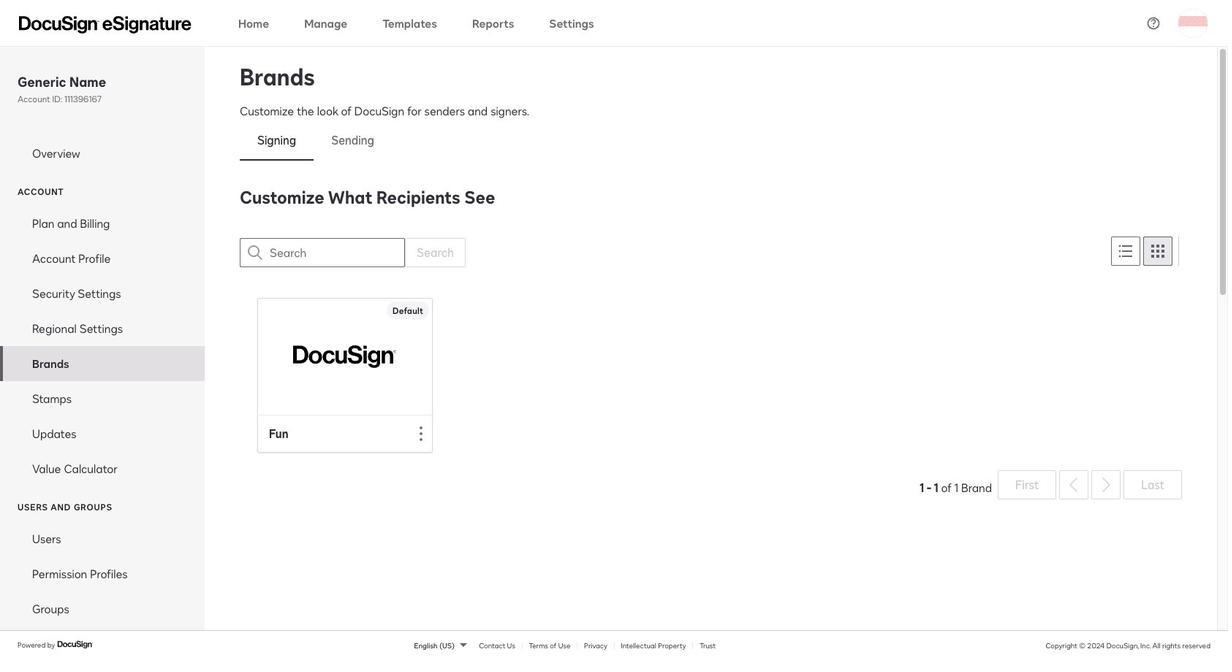 Task type: vqa. For each thing, say whether or not it's contained in the screenshot.
Productivity Improvements per Document 'image'
no



Task type: locate. For each thing, give the bounding box(es) containing it.
account element
[[0, 206, 205, 487]]

your uploaded profile image image
[[1179, 8, 1208, 38]]

tab list
[[240, 120, 1182, 161]]

tab panel
[[240, 184, 1182, 503]]

docusign image
[[57, 640, 94, 652]]



Task type: describe. For each thing, give the bounding box(es) containing it.
fun image
[[293, 340, 397, 374]]

Search text field
[[270, 239, 404, 267]]

docusign admin image
[[19, 16, 192, 33]]

users and groups element
[[0, 522, 205, 627]]



